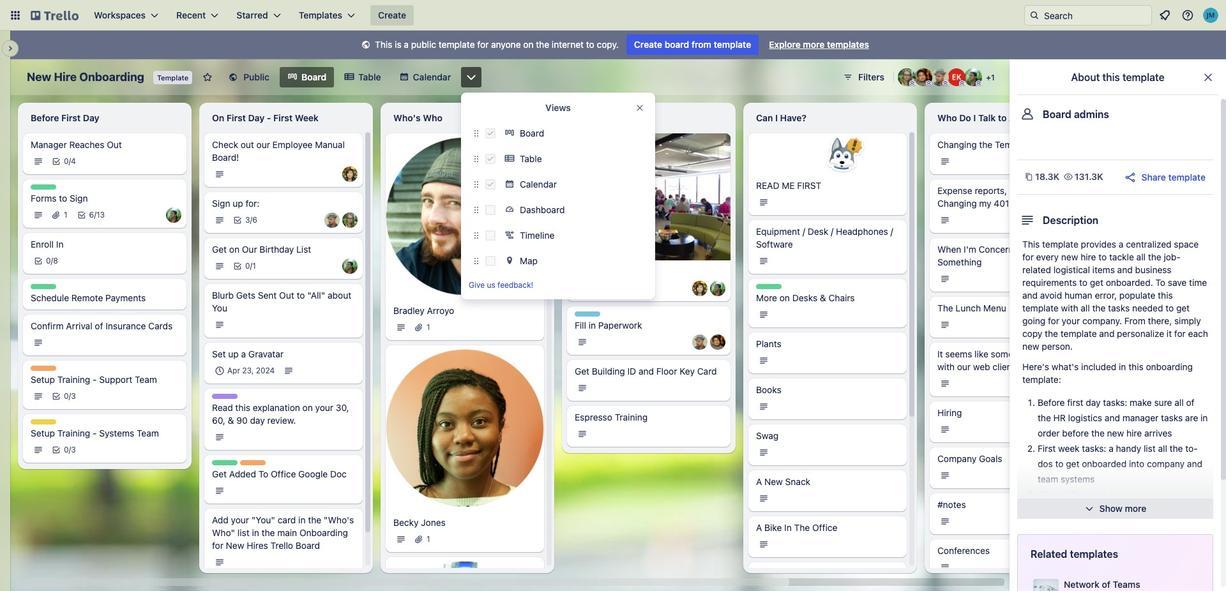 Task type: describe. For each thing, give the bounding box(es) containing it.
schedule remote payments
[[31, 293, 146, 303]]

manager reaches out link
[[31, 139, 179, 151]]

in progress fill in paperwork
[[575, 312, 642, 331]]

in inside in progress fill in paperwork
[[589, 320, 596, 331]]

set up a gravatar
[[212, 349, 284, 360]]

friends visit for lunch link
[[756, 568, 899, 581]]

get for get building id and floor key card
[[575, 366, 590, 377]]

all right learn on the bottom of the page
[[1128, 505, 1137, 516]]

in right "bike"
[[785, 523, 792, 533]]

of inside before first day tasks: make sure all of the hr logistics and manager tasks are in order before the new hire arrives first week tasks: a handy list all the to- dos to get onboarded into company and team systems who's who list: help the newbie orient themselves and learn all about the key people they'll encounter at work
[[1187, 397, 1195, 408]]

and down tackle
[[1118, 264, 1133, 275]]

0 down our
[[245, 261, 250, 271]]

sent
[[258, 290, 277, 301]]

training for setup training - systems team
[[57, 428, 90, 439]]

and down to-
[[1187, 459, 1203, 470]]

0 horizontal spatial table
[[358, 72, 381, 82]]

create board from template
[[634, 39, 751, 50]]

0 horizontal spatial 6
[[89, 210, 94, 220]]

blurb gets sent out to "all" about you link
[[212, 289, 355, 315]]

before for before first day tasks: make sure all of the hr logistics and manager tasks are in order before the new hire arrives first week tasks: a handy list all the to- dos to get onboarded into company and team systems who's who list: help the newbie orient themselves and learn all about the key people they'll encounter at work
[[1038, 397, 1065, 408]]

0 horizontal spatial who
[[423, 112, 443, 123]]

0 horizontal spatial color: orange, title: "support team" element
[[31, 366, 56, 371]]

in up hires
[[252, 528, 259, 539]]

color: green, title: "remote employees" element up added
[[212, 461, 238, 466]]

all right sure
[[1175, 397, 1184, 408]]

first
[[1068, 397, 1084, 408]]

doc
[[330, 469, 347, 480]]

anyone
[[491, 39, 521, 50]]

bike
[[765, 523, 782, 533]]

0 down setup training - systems team
[[64, 445, 69, 455]]

it
[[938, 349, 943, 360]]

changing the temperature in here link
[[938, 139, 1081, 151]]

color: sky, title: "in progress" element
[[575, 312, 617, 321]]

bradley arroyo link
[[393, 305, 537, 317]]

1 down "bradley arroyo"
[[427, 323, 430, 332]]

sure
[[1155, 397, 1173, 408]]

1 vertical spatial table
[[520, 153, 542, 164]]

setup training - systems team
[[31, 428, 159, 439]]

a for a bike in the office
[[756, 523, 762, 533]]

calendar for calendar "link" to the left
[[413, 72, 451, 82]]

confirm
[[31, 321, 64, 332]]

& inside read this explanation on your 30, 60, & 90 day review.
[[228, 415, 234, 426]]

a left public
[[404, 39, 409, 50]]

setup for setup training - support team
[[31, 374, 55, 385]]

Board name text field
[[20, 67, 151, 88]]

copy.
[[597, 39, 619, 50]]

about inside before first day tasks: make sure all of the hr logistics and manager tasks are in order before the new hire arrives first week tasks: a handy list all the to- dos to get onboarded into company and team systems who's who list: help the newbie orient themselves and learn all about the key people they'll encounter at work
[[1140, 505, 1163, 516]]

team for setup training - support team
[[135, 374, 157, 385]]

a inside before first day tasks: make sure all of the hr logistics and manager tasks are in order before the new hire arrives first week tasks: a handy list all the to- dos to get onboarded into company and team systems who's who list: help the newbie orient themselves and learn all about the key people they'll encounter at work
[[1109, 443, 1114, 454]]

equipment
[[756, 226, 800, 237]]

Can I Have? text field
[[749, 108, 912, 128]]

trello
[[271, 540, 293, 551]]

dos
[[1038, 459, 1053, 470]]

for up related
[[1023, 252, 1034, 263]]

to inside before first day tasks: make sure all of the hr logistics and manager tasks are in order before the new hire arrives first week tasks: a handy list all the to- dos to get onboarded into company and team systems who's who list: help the newbie orient themselves and learn all about the key people they'll encounter at work
[[1056, 459, 1064, 470]]

handy
[[1116, 443, 1142, 454]]

1 vertical spatial office
[[813, 523, 838, 533]]

all down centralized
[[1137, 252, 1146, 263]]

building
[[592, 366, 625, 377]]

fill in paperwork link
[[575, 319, 723, 332]]

/ down setup training - support team
[[69, 392, 71, 401]]

andre gorte (andregorte) image
[[710, 335, 726, 350]]

the up business
[[1148, 252, 1162, 263]]

avoid
[[1040, 290, 1062, 301]]

first up manager reaches out on the left of the page
[[61, 112, 81, 123]]

our inside check out our employee manual board!
[[257, 139, 270, 150]]

arrives
[[1145, 428, 1173, 439]]

setup training - support team link
[[31, 374, 179, 386]]

calendar for bottom calendar "link"
[[520, 179, 557, 190]]

1 horizontal spatial of
[[1102, 579, 1111, 590]]

chris temperson (christemperson) image for amy freiderson (amyfreiderson) icon
[[325, 213, 340, 228]]

to up human on the right of the page
[[1080, 277, 1088, 288]]

Before First Day text field
[[23, 108, 187, 128]]

priscilla parjet (priscillaparjet) image
[[710, 281, 726, 296]]

0 / 1
[[245, 261, 256, 271]]

0 vertical spatial board link
[[280, 67, 334, 88]]

/ down our
[[250, 261, 252, 271]]

star or unstar board image
[[203, 72, 213, 82]]

/ down enroll in
[[51, 256, 53, 266]]

reports,
[[975, 185, 1007, 196]]

0 horizontal spatial table link
[[337, 67, 389, 88]]

day inside before first day tasks: make sure all of the hr logistics and manager tasks are in order before the new hire arrives first week tasks: a handy list all the to- dos to get onboarded into company and team systems who's who list: help the newbie orient themselves and learn all about the key people they'll encounter at work
[[1086, 397, 1101, 408]]

in inside 'link'
[[1050, 139, 1058, 150]]

1 horizontal spatial lunch
[[956, 303, 981, 314]]

to right the forms
[[59, 193, 67, 204]]

new inside add your "you" card in the "who's who" list in the main onboarding for new hires trello board
[[226, 540, 244, 551]]

more for show
[[1125, 503, 1147, 514]]

schedule remote payments link
[[31, 292, 179, 305]]

items
[[1093, 264, 1115, 275]]

human
[[1065, 290, 1093, 301]]

/ right desk
[[831, 226, 834, 237]]

chris temperson (christemperson) image for andre gorte (andregorte) image on the right bottom of the page
[[692, 335, 708, 350]]

provides
[[1081, 239, 1117, 250]]

becky
[[393, 517, 419, 528]]

arrival
[[66, 321, 92, 332]]

ellie kulick (elliekulick2) image
[[948, 68, 966, 86]]

this inside the here's what's included in this onboarding template:
[[1129, 362, 1144, 372]]

expense reports, my pay-stub, changing my 401k
[[938, 185, 1064, 209]]

1 down our
[[252, 261, 256, 271]]

do
[[960, 112, 971, 123]]

1 horizontal spatial the
[[938, 303, 954, 314]]

to up items
[[1099, 252, 1107, 263]]

1 horizontal spatial about
[[1072, 72, 1100, 83]]

space
[[1174, 239, 1199, 250]]

espresso
[[575, 412, 613, 423]]

1 down jones
[[427, 535, 430, 544]]

give
[[469, 280, 485, 290]]

60,
[[212, 415, 225, 426]]

before first day
[[31, 112, 99, 123]]

color: yellow, title: "systems team" element
[[31, 420, 56, 425]]

1 horizontal spatial priscilla parjet (priscillaparjet) image
[[342, 259, 358, 274]]

get for get added to office google doc
[[212, 469, 227, 480]]

arroyo
[[427, 305, 454, 316]]

bradley
[[393, 305, 425, 316]]

/ right headphones
[[891, 226, 893, 237]]

0 horizontal spatial sign
[[70, 193, 88, 204]]

onboarding
[[1146, 362, 1193, 372]]

this member is an admin of this workspace. image for ellie kulick (elliekulick2) image
[[959, 80, 965, 86]]

bradley arroyo
[[393, 305, 454, 316]]

team for setup training - systems team
[[137, 428, 159, 439]]

for right it
[[1175, 328, 1186, 339]]

- for setup training - support team
[[93, 374, 97, 385]]

and down list:
[[1087, 505, 1103, 516]]

0 left 8 on the top left of page
[[46, 256, 51, 266]]

your inside add your "you" card in the "who's who" list in the main onboarding for new hires trello board
[[231, 515, 249, 526]]

primary element
[[0, 0, 1226, 31]]

color: green, title: "remote employees" element for forms
[[31, 185, 56, 190]]

0 horizontal spatial of
[[95, 321, 103, 332]]

check
[[212, 139, 238, 150]]

this member is an admin of this workspace. image for the top priscilla parjet (priscillaparjet) image
[[976, 80, 982, 86]]

apr 23, 2024
[[227, 366, 275, 376]]

more on desks & chairs
[[756, 293, 855, 303]]

on right anyone
[[523, 39, 534, 50]]

1 horizontal spatial who
[[938, 112, 957, 123]]

to inside blurb gets sent out to "all" about you
[[297, 290, 305, 301]]

0 vertical spatial is
[[395, 39, 402, 50]]

1 vertical spatial board link
[[501, 123, 648, 144]]

the left internet
[[536, 39, 549, 50]]

when i'm concerned about something
[[938, 244, 1052, 268]]

related
[[1023, 264, 1051, 275]]

in up 8 on the top left of page
[[56, 239, 64, 250]]

the left hr
[[1038, 413, 1051, 424]]

share template
[[1142, 172, 1206, 182]]

insurance
[[106, 321, 146, 332]]

1 horizontal spatial templates
[[1070, 549, 1119, 560]]

temperature
[[995, 139, 1048, 150]]

templates inside explore more templates link
[[827, 39, 869, 50]]

/ left desk
[[803, 226, 806, 237]]

week
[[295, 112, 319, 123]]

the left to-
[[1170, 443, 1183, 454]]

2 horizontal spatial chris temperson (christemperson) image
[[931, 68, 949, 86]]

color: purple, title: "project requires design" element
[[212, 394, 238, 399]]

Search field
[[1040, 6, 1152, 25]]

On First Day - First Week text field
[[204, 108, 368, 128]]

0 vertical spatial 3
[[245, 215, 250, 225]]

timeline
[[520, 230, 555, 241]]

who do i talk to about?
[[938, 112, 1040, 123]]

0 vertical spatial tasks:
[[1103, 397, 1128, 408]]

8
[[53, 256, 58, 266]]

board!
[[212, 152, 239, 163]]

forms
[[31, 193, 57, 204]]

and left avoid
[[1023, 290, 1038, 301]]

1 horizontal spatial 6
[[252, 215, 257, 225]]

get for get on our birthday list
[[212, 244, 227, 255]]

setup for setup training - systems team
[[31, 428, 55, 439]]

and right id
[[639, 366, 654, 377]]

related templates
[[1031, 549, 1119, 560]]

schedule
[[31, 293, 69, 303]]

filters
[[859, 72, 885, 82]]

more for explore
[[803, 39, 825, 50]]

0 / 3 for systems
[[64, 445, 76, 455]]

public button
[[221, 67, 277, 88]]

1 vertical spatial color: orange, title: "support team" element
[[240, 461, 266, 466]]

the up person.
[[1045, 328, 1059, 339]]

3 for setup training - support team
[[71, 392, 76, 401]]

headphones
[[836, 226, 888, 237]]

make
[[1130, 397, 1152, 408]]

the left key
[[1166, 505, 1179, 516]]

0 horizontal spatial new
[[1023, 341, 1040, 352]]

and down company.
[[1100, 328, 1115, 339]]

3 / 6
[[245, 215, 257, 225]]

check out our employee manual board! link
[[212, 139, 355, 164]]

manual
[[315, 139, 345, 150]]

hire inside this template provides a centralized space for every new hire to tackle all the job- related logistical items and business requirements to get onboarded. to save time and avoid human error, populate this template with all the tasks needed to get going for your company. from there, simply copy the template and personalize it for each new person.
[[1081, 252, 1096, 263]]

out inside blurb gets sent out to "all" about you
[[279, 290, 294, 301]]

for right going
[[1048, 316, 1060, 326]]

1 right ellie kulick (elliekulick2) image
[[991, 73, 995, 82]]

0 vertical spatial office
[[271, 469, 296, 480]]

in inside before first day tasks: make sure all of the hr logistics and manager tasks are in order before the new hire arrives first week tasks: a handy list all the to- dos to get onboarded into company and team systems who's who list: help the newbie orient themselves and learn all about the key people they'll encounter at work
[[1201, 413, 1208, 424]]

/ down for:
[[250, 215, 252, 225]]

set
[[212, 349, 226, 360]]

0 horizontal spatial samantha pivlot (samanthapivlot) image
[[342, 167, 358, 182]]

confirm arrival of insurance cards
[[31, 321, 173, 332]]

first left week
[[273, 112, 293, 123]]

newbie
[[1140, 489, 1170, 500]]

to left copy.
[[586, 39, 595, 50]]

for inside add your "you" card in the "who's who" list in the main onboarding for new hires trello board
[[212, 540, 224, 551]]

wrong
[[1046, 349, 1072, 360]]

1 horizontal spatial get
[[1090, 277, 1104, 288]]

there,
[[1148, 316, 1172, 326]]

up for a
[[228, 349, 239, 360]]

open information menu image
[[1182, 9, 1195, 22]]

day for reaches
[[83, 112, 99, 123]]

0 horizontal spatial lunch
[[823, 569, 849, 579]]

they'll
[[1069, 520, 1093, 531]]

1 down the forms to sign at the left
[[64, 210, 67, 220]]

0 / 3 for support
[[64, 392, 76, 401]]

new inside text field
[[27, 70, 51, 84]]

/ down setup training - systems team
[[69, 445, 71, 455]]

this up "admins"
[[1103, 72, 1120, 83]]

0 vertical spatial priscilla parjet (priscillaparjet) image
[[965, 68, 982, 86]]

visit
[[789, 569, 807, 579]]

this for this template provides a centralized space for every new hire to tackle all the job- related logistical items and business requirements to get onboarded. to save time and avoid human error, populate this template with all the tasks needed to get going for your company. from there, simply copy the template and personalize it for each new person.
[[1023, 239, 1040, 250]]

close popover image
[[635, 103, 645, 113]]

all up company
[[1158, 443, 1168, 454]]

this inside this template provides a centralized space for every new hire to tackle all the job- related logistical items and business requirements to get onboarded. to save time and avoid human error, populate this template with all the tasks needed to get going for your company. from there, simply copy the template and personalize it for each new person.
[[1158, 290, 1173, 301]]

0 horizontal spatial priscilla parjet (priscillaparjet) image
[[166, 208, 181, 223]]

the down "you"
[[262, 528, 275, 539]]

explanation
[[253, 402, 300, 413]]

tasks inside before first day tasks: make sure all of the hr logistics and manager tasks are in order before the new hire arrives first week tasks: a handy list all the to- dos to get onboarded into company and team systems who's who list: help the newbie orient themselves and learn all about the key people they'll encounter at work
[[1161, 413, 1183, 424]]

+
[[986, 73, 991, 82]]

blurb
[[212, 290, 234, 301]]

1 horizontal spatial samantha pivlot (samanthapivlot) image
[[692, 281, 708, 296]]

our inside it seems like something is wrong with our web client.
[[957, 362, 971, 372]]

timeline link
[[501, 225, 648, 246]]

0 vertical spatial &
[[820, 293, 826, 303]]

and right logistics
[[1105, 413, 1120, 424]]

0 horizontal spatial calendar link
[[391, 67, 459, 88]]



Task type: locate. For each thing, give the bounding box(es) containing it.
network
[[1064, 579, 1100, 590]]

2 i from the left
[[974, 112, 976, 123]]

list inside before first day tasks: make sure all of the hr logistics and manager tasks are in order before the new hire arrives first week tasks: a handy list all the to- dos to get onboarded into company and team systems who's who list: help the newbie orient themselves and learn all about the key people they'll encounter at work
[[1144, 443, 1156, 454]]

/ down manager reaches out on the left of the page
[[69, 157, 71, 166]]

samantha pivlot (samanthapivlot) image
[[342, 167, 358, 182], [692, 281, 708, 296]]

0 vertical spatial new
[[1062, 252, 1079, 263]]

1 horizontal spatial day
[[1086, 397, 1101, 408]]

0 vertical spatial to
[[1156, 277, 1166, 288]]

the up company.
[[1093, 303, 1106, 314]]

priscilla parjet (priscillaparjet) image left +
[[965, 68, 982, 86]]

back to home image
[[31, 5, 79, 26]]

get inside get building id and floor key card link
[[575, 366, 590, 377]]

1 vertical spatial tasks
[[1161, 413, 1183, 424]]

map link
[[501, 251, 648, 271]]

0 horizontal spatial i
[[775, 112, 778, 123]]

1 horizontal spatial tasks
[[1161, 413, 1183, 424]]

you
[[212, 303, 227, 314]]

0 horizontal spatial is
[[395, 39, 402, 50]]

1 vertical spatial priscilla parjet (priscillaparjet) image
[[166, 208, 181, 223]]

this template provides a centralized space for every new hire to tackle all the job- related logistical items and business requirements to get onboarded. to save time and avoid human error, populate this template with all the tasks needed to get going for your company. from there, simply copy the template and personalize it for each new person.
[[1023, 239, 1208, 352]]

get down "week"
[[1066, 459, 1080, 470]]

color: green, title: "remote employees" element for more
[[756, 284, 782, 289]]

payments
[[105, 293, 146, 303]]

3 down for:
[[245, 215, 250, 225]]

my
[[1010, 185, 1022, 196]]

1 vertical spatial our
[[957, 362, 971, 372]]

taco alert image
[[824, 132, 868, 176]]

1 this member is an admin of this workspace. image from the left
[[910, 80, 915, 86]]

changing inside expense reports, my pay-stub, changing my 401k
[[938, 198, 977, 209]]

encounter
[[1096, 520, 1138, 531]]

3 down setup training - support team
[[71, 392, 76, 401]]

to up there,
[[1166, 303, 1174, 314]]

0 horizontal spatial out
[[107, 139, 122, 150]]

1 vertical spatial lunch
[[823, 569, 849, 579]]

0 vertical spatial table
[[358, 72, 381, 82]]

0 vertical spatial new
[[27, 70, 51, 84]]

- inside setup training - systems team link
[[93, 428, 97, 439]]

#notes
[[938, 500, 966, 510]]

to left "all"
[[297, 290, 305, 301]]

1 vertical spatial hire
[[1127, 428, 1142, 439]]

more right explore
[[803, 39, 825, 50]]

0 vertical spatial lunch
[[956, 303, 981, 314]]

2 vertical spatial training
[[57, 428, 90, 439]]

chris temperson (christemperson) image
[[931, 68, 949, 86], [325, 213, 340, 228], [692, 335, 708, 350]]

1 vertical spatial your
[[315, 402, 333, 413]]

it seems like something is wrong with our web client. link
[[938, 348, 1081, 374]]

board admins
[[1043, 109, 1110, 120]]

table link down sm image
[[337, 67, 389, 88]]

i right do on the top
[[974, 112, 976, 123]]

3 down setup training - systems team
[[71, 445, 76, 455]]

board link down views
[[501, 123, 648, 144]]

sign left for:
[[212, 198, 230, 209]]

1 vertical spatial the
[[794, 523, 810, 533]]

logistics
[[1068, 413, 1103, 424]]

is
[[395, 39, 402, 50], [1037, 349, 1044, 360]]

0 horizontal spatial new
[[27, 70, 51, 84]]

1 vertical spatial templates
[[1070, 549, 1119, 560]]

tasks: up onboarded
[[1082, 443, 1107, 454]]

explore
[[769, 39, 801, 50]]

3 this member is an admin of this workspace. image from the left
[[959, 80, 965, 86]]

progress
[[584, 312, 617, 321]]

in inside in progress fill in paperwork
[[575, 312, 582, 321]]

2 changing from the top
[[938, 198, 977, 209]]

get on our birthday list
[[212, 244, 311, 255]]

0 / 3 down setup training - support team
[[64, 392, 76, 401]]

template
[[157, 73, 189, 82]]

get left added
[[212, 469, 227, 480]]

for down who"
[[212, 540, 224, 551]]

before inside text field
[[31, 112, 59, 123]]

with
[[1061, 303, 1079, 314], [938, 362, 955, 372]]

- inside setup training - support team link
[[93, 374, 97, 385]]

to right the dos
[[1056, 459, 1064, 470]]

day inside read this explanation on your 30, 60, & 90 day review.
[[250, 415, 265, 426]]

office left google
[[271, 469, 296, 480]]

enroll
[[31, 239, 54, 250]]

onboarded.
[[1106, 277, 1153, 288]]

search image
[[1030, 10, 1040, 20]]

0 horizontal spatial this
[[375, 39, 392, 50]]

this member is an admin of this workspace. image for andre gorte (andregorte) icon
[[926, 80, 932, 86]]

onboarding inside text field
[[79, 70, 144, 84]]

with inside this template provides a centralized space for every new hire to tackle all the job- related logistical items and business requirements to get onboarded. to save time and avoid human error, populate this template with all the tasks needed to get going for your company. from there, simply copy the template and personalize it for each new person.
[[1061, 303, 1079, 314]]

out right reaches
[[107, 139, 122, 150]]

training for setup training - support team
[[57, 374, 90, 385]]

1 horizontal spatial list
[[1144, 443, 1156, 454]]

on inside the more on desks & chairs link
[[780, 293, 790, 303]]

what's
[[1052, 362, 1079, 372]]

2 day from the left
[[248, 112, 265, 123]]

calendar up dashboard at left top
[[520, 179, 557, 190]]

0 vertical spatial changing
[[938, 139, 977, 150]]

learn
[[1105, 505, 1126, 516]]

birthday
[[260, 244, 294, 255]]

new up logistical
[[1062, 252, 1079, 263]]

6 left 13
[[89, 210, 94, 220]]

samantha pivlot (samanthapivlot) image down manual
[[342, 167, 358, 182]]

a new snack
[[756, 477, 811, 487]]

changing down do on the top
[[938, 139, 977, 150]]

create for create board from template
[[634, 39, 662, 50]]

show
[[1100, 503, 1123, 514]]

0 horizontal spatial to
[[259, 469, 268, 480]]

0 horizontal spatial office
[[271, 469, 296, 480]]

1 vertical spatial new
[[1023, 341, 1040, 352]]

priscilla parjet (priscillaparjet) image left sign up for:
[[166, 208, 181, 223]]

new inside before first day tasks: make sure all of the hr logistics and manager tasks are in order before the new hire arrives first week tasks: a handy list all the to- dos to get onboarded into company and team systems who's who list: help the newbie orient themselves and learn all about the key people they'll encounter at work
[[1107, 428, 1124, 439]]

of left 'teams'
[[1102, 579, 1111, 590]]

priscilla parjet (priscillaparjet) image
[[965, 68, 982, 86], [166, 208, 181, 223], [342, 259, 358, 274]]

your left 30,
[[315, 402, 333, 413]]

manager
[[31, 139, 67, 150]]

this member is an admin of this workspace. image
[[943, 80, 949, 86]]

1 horizontal spatial new
[[1062, 252, 1079, 263]]

new up handy
[[1107, 428, 1124, 439]]

books
[[756, 385, 782, 395]]

0 vertical spatial templates
[[827, 39, 869, 50]]

create inside button
[[378, 10, 406, 20]]

2 this member is an admin of this workspace. image from the left
[[926, 80, 932, 86]]

1 horizontal spatial table
[[520, 153, 542, 164]]

chairs
[[829, 293, 855, 303]]

with down 'it'
[[938, 362, 955, 372]]

1 vertical spatial training
[[615, 412, 648, 423]]

0 vertical spatial about
[[328, 290, 351, 301]]

main
[[277, 528, 297, 539]]

0 / 3 down setup training - systems team
[[64, 445, 76, 455]]

logistical
[[1054, 264, 1090, 275]]

color: green, title: "remote employees" element for schedule
[[31, 284, 56, 289]]

2 setup from the top
[[31, 428, 55, 439]]

espresso training link
[[575, 411, 723, 424]]

tasks inside this template provides a centralized space for every new hire to tackle all the job- related logistical items and business requirements to get onboarded. to save time and avoid human error, populate this template with all the tasks needed to get going for your company. from there, simply copy the template and personalize it for each new person.
[[1108, 303, 1130, 314]]

have?
[[780, 112, 807, 123]]

2 horizontal spatial get
[[1177, 303, 1190, 314]]

tasks down sure
[[1161, 413, 1183, 424]]

when i'm concerned about something link
[[938, 243, 1081, 269]]

changing down expense
[[938, 198, 977, 209]]

1 horizontal spatial before
[[1038, 397, 1065, 408]]

1 vertical spatial tasks:
[[1082, 443, 1107, 454]]

about inside blurb gets sent out to "all" about you
[[328, 290, 351, 301]]

to inside text box
[[998, 112, 1007, 123]]

about up related
[[1027, 244, 1052, 255]]

templates up network of teams
[[1070, 549, 1119, 560]]

i inside text field
[[775, 112, 778, 123]]

onboarding down "who's
[[300, 528, 348, 539]]

0 notifications image
[[1157, 8, 1173, 23]]

0 / 4
[[64, 157, 76, 166]]

setup training - support team
[[31, 374, 157, 385]]

2 vertical spatial priscilla parjet (priscillaparjet) image
[[342, 259, 358, 274]]

2 a from the top
[[756, 523, 762, 533]]

about inside when i'm concerned about something
[[1027, 244, 1052, 255]]

1 horizontal spatial table link
[[501, 149, 648, 169]]

2 horizontal spatial of
[[1187, 397, 1195, 408]]

something
[[938, 257, 982, 268]]

gets
[[236, 290, 256, 301]]

before for before first day
[[31, 112, 59, 123]]

this down "save"
[[1158, 290, 1173, 301]]

more
[[756, 293, 777, 303]]

training for espresso training
[[615, 412, 648, 423]]

0 horizontal spatial chris temperson (christemperson) image
[[325, 213, 340, 228]]

sm image
[[360, 39, 372, 52]]

calendar
[[413, 72, 451, 82], [520, 179, 557, 190]]

1 setup from the top
[[31, 374, 55, 385]]

equipment / desk / headphones / software link
[[756, 225, 899, 251]]

this member is an admin of this workspace. image for amy freiderson (amyfreiderson) image
[[910, 80, 915, 86]]

lunch right visit
[[823, 569, 849, 579]]

create board from template link
[[627, 34, 759, 55]]

our right out at the left of the page
[[257, 139, 270, 150]]

jeremy miller (jeremymiller198) image
[[1203, 8, 1219, 23]]

paperwork
[[598, 320, 642, 331]]

Who's Who text field
[[386, 108, 549, 128]]

1 changing from the top
[[938, 139, 977, 150]]

first right "on"
[[227, 112, 246, 123]]

personalize
[[1117, 328, 1165, 339]]

amy freiderson (amyfreiderson) image
[[898, 68, 916, 86]]

2024
[[256, 366, 275, 376]]

a up onboarded
[[1109, 443, 1114, 454]]

create
[[378, 10, 406, 20], [634, 39, 662, 50]]

the up show more
[[1124, 489, 1138, 500]]

before inside before first day tasks: make sure all of the hr logistics and manager tasks are in order before the new hire arrives first week tasks: a handy list all the to- dos to get onboarded into company and team systems who's who list: help the newbie orient themselves and learn all about the key people they'll encounter at work
[[1038, 397, 1065, 408]]

0 horizontal spatial tasks
[[1108, 303, 1130, 314]]

1 vertical spatial setup
[[31, 428, 55, 439]]

create for create
[[378, 10, 406, 20]]

your inside read this explanation on your 30, 60, & 90 day review.
[[315, 402, 333, 413]]

1 day from the left
[[83, 112, 99, 123]]

is inside it seems like something is wrong with our web client.
[[1037, 349, 1044, 360]]

day up logistics
[[1086, 397, 1101, 408]]

can
[[756, 112, 773, 123]]

with down human on the right of the page
[[1061, 303, 1079, 314]]

1 vertical spatial out
[[279, 290, 294, 301]]

confirm arrival of insurance cards link
[[31, 320, 179, 333]]

0 horizontal spatial our
[[257, 139, 270, 150]]

this right sm image
[[375, 39, 392, 50]]

here's what's included in this onboarding template:
[[1023, 362, 1193, 385]]

1 horizontal spatial out
[[279, 290, 294, 301]]

on inside "get on our birthday list" link
[[229, 244, 240, 255]]

color: green, title: "remote employees" element
[[31, 185, 56, 190], [31, 284, 56, 289], [756, 284, 782, 289], [212, 461, 238, 466]]

-
[[267, 112, 271, 123], [93, 374, 97, 385], [93, 428, 97, 439]]

more inside button
[[1125, 503, 1147, 514]]

is up "here's"
[[1037, 349, 1044, 360]]

6
[[89, 210, 94, 220], [252, 215, 257, 225]]

0 horizontal spatial board link
[[280, 67, 334, 88]]

131.3k
[[1075, 171, 1104, 182]]

snack
[[785, 477, 811, 487]]

None text field
[[567, 108, 731, 128]]

1 vertical spatial changing
[[938, 198, 977, 209]]

0 vertical spatial create
[[378, 10, 406, 20]]

teams
[[1113, 579, 1141, 590]]

expense reports, my pay-stub, changing my 401k link
[[938, 185, 1081, 210]]

2 vertical spatial get
[[212, 469, 227, 480]]

get inside "get on our birthday list" link
[[212, 244, 227, 255]]

1 horizontal spatial is
[[1037, 349, 1044, 360]]

your inside this template provides a centralized space for every new hire to tackle all the job- related logistical items and business requirements to get onboarded. to save time and avoid human error, populate this template with all the tasks needed to get going for your company. from there, simply copy the template and personalize it for each new person.
[[1062, 316, 1080, 326]]

1 0 / 3 from the top
[[64, 392, 76, 401]]

1 horizontal spatial onboarding
[[300, 528, 348, 539]]

2 vertical spatial new
[[1107, 428, 1124, 439]]

read me first
[[756, 180, 822, 191]]

all down human on the right of the page
[[1081, 303, 1090, 314]]

get down items
[[1090, 277, 1104, 288]]

0 vertical spatial about
[[1072, 72, 1100, 83]]

0 horizontal spatial &
[[228, 415, 234, 426]]

onboarding inside add your "you" card in the "who's who" list in the main onboarding for new hires trello board
[[300, 528, 348, 539]]

i right can
[[775, 112, 778, 123]]

template inside button
[[1169, 172, 1206, 182]]

color: orange, title: "support team" element down confirm
[[31, 366, 56, 371]]

related
[[1031, 549, 1068, 560]]

read me first link
[[756, 180, 899, 192]]

desks
[[793, 293, 818, 303]]

share
[[1142, 172, 1166, 182]]

for inside the friends visit for lunch link
[[810, 569, 821, 579]]

new
[[27, 70, 51, 84], [765, 477, 783, 487], [226, 540, 244, 551]]

2 vertical spatial get
[[1066, 459, 1080, 470]]

this for this is a public template for anyone on the internet to copy.
[[375, 39, 392, 50]]

color: orange, title: "support team" element up added
[[240, 461, 266, 466]]

new left snack
[[765, 477, 783, 487]]

4 this member is an admin of this workspace. image from the left
[[976, 80, 982, 86]]

get left building
[[575, 366, 590, 377]]

give us feedback! link
[[469, 279, 648, 292]]

chris temperson (christemperson) image left amy freiderson (amyfreiderson) icon
[[325, 213, 340, 228]]

2 vertical spatial new
[[226, 540, 244, 551]]

1 vertical spatial get
[[1177, 303, 1190, 314]]

0 vertical spatial get
[[212, 244, 227, 255]]

- for setup training - systems team
[[93, 428, 97, 439]]

0 vertical spatial out
[[107, 139, 122, 150]]

0 horizontal spatial day
[[83, 112, 99, 123]]

this member is an admin of this workspace. image
[[910, 80, 915, 86], [926, 80, 932, 86], [959, 80, 965, 86], [976, 80, 982, 86]]

- inside on first day - first week text field
[[267, 112, 271, 123]]

training left "support"
[[57, 374, 90, 385]]

color: green, title: "remote employees" element up more
[[756, 284, 782, 289]]

to inside this template provides a centralized space for every new hire to tackle all the job- related logistical items and business requirements to get onboarded. to save time and avoid human error, populate this template with all the tasks needed to get going for your company. from there, simply copy the template and personalize it for each new person.
[[1156, 277, 1166, 288]]

0 left 4
[[64, 157, 69, 166]]

stub,
[[1044, 185, 1064, 196]]

1 vertical spatial 0 / 3
[[64, 445, 76, 455]]

becky jones link
[[393, 517, 537, 530]]

public
[[411, 39, 436, 50]]

board link
[[280, 67, 334, 88], [501, 123, 648, 144]]

the inside 'link'
[[980, 139, 993, 150]]

0 vertical spatial hire
[[1081, 252, 1096, 263]]

1 horizontal spatial to
[[1156, 277, 1166, 288]]

books link
[[756, 384, 899, 397]]

templates
[[299, 10, 342, 20]]

customize views image
[[465, 71, 478, 84]]

this inside read this explanation on your 30, 60, & 90 day review.
[[235, 402, 250, 413]]

1 horizontal spatial hire
[[1127, 428, 1142, 439]]

1 vertical spatial a
[[756, 523, 762, 533]]

2 0 / 3 from the top
[[64, 445, 76, 455]]

populate
[[1120, 290, 1156, 301]]

google
[[298, 469, 328, 480]]

in right fill
[[589, 320, 596, 331]]

1 vertical spatial about
[[1140, 505, 1163, 516]]

the left "who's
[[308, 515, 321, 526]]

3 for setup training - systems team
[[71, 445, 76, 455]]

0 vertical spatial calendar link
[[391, 67, 459, 88]]

list inside add your "you" card in the "who's who" list in the main onboarding for new hires trello board
[[238, 528, 250, 539]]

a left "bike"
[[756, 523, 762, 533]]

color: orange, title: "support team" element
[[31, 366, 56, 371], [240, 461, 266, 466]]

forms to sign
[[31, 193, 88, 204]]

about right "all"
[[328, 290, 351, 301]]

a inside this template provides a centralized space for every new hire to tackle all the job- related logistical items and business requirements to get onboarded. to save time and avoid human error, populate this template with all the tasks needed to get going for your company. from there, simply copy the template and personalize it for each new person.
[[1119, 239, 1124, 250]]

a up "23,"
[[241, 349, 246, 360]]

explore more templates link
[[762, 34, 877, 55]]

1 vertical spatial -
[[93, 374, 97, 385]]

get
[[212, 244, 227, 255], [575, 366, 590, 377], [212, 469, 227, 480]]

first inside before first day tasks: make sure all of the hr logistics and manager tasks are in order before the new hire arrives first week tasks: a handy list all the to- dos to get onboarded into company and team systems who's who list: help the newbie orient themselves and learn all about the key people they'll encounter at work
[[1038, 443, 1056, 454]]

1 horizontal spatial i
[[974, 112, 976, 123]]

& left 90
[[228, 415, 234, 426]]

1 horizontal spatial sign
[[212, 198, 230, 209]]

2 vertical spatial of
[[1102, 579, 1111, 590]]

1 vertical spatial is
[[1037, 349, 1044, 360]]

Who Do I Talk to About? text field
[[930, 108, 1094, 128]]

who inside before first day tasks: make sure all of the hr logistics and manager tasks are in order before the new hire arrives first week tasks: a handy list all the to- dos to get onboarded into company and team systems who's who list: help the newbie orient themselves and learn all about the key people they'll encounter at work
[[1066, 489, 1085, 500]]

up for for:
[[233, 198, 243, 209]]

hiring link
[[938, 407, 1081, 420]]

1 vertical spatial get
[[575, 366, 590, 377]]

1 vertical spatial more
[[1125, 503, 1147, 514]]

0 horizontal spatial templates
[[827, 39, 869, 50]]

1 vertical spatial onboarding
[[300, 528, 348, 539]]

amy freiderson (amyfreiderson) image
[[342, 213, 358, 228]]

andre gorte (andregorte) image
[[915, 68, 933, 86]]

for right visit
[[810, 569, 821, 579]]

0 vertical spatial the
[[938, 303, 954, 314]]

table up dashboard at left top
[[520, 153, 542, 164]]

get inside get added to office google doc link
[[212, 469, 227, 480]]

a inside set up a gravatar link
[[241, 349, 246, 360]]

1 i from the left
[[775, 112, 778, 123]]

the down logistics
[[1092, 428, 1105, 439]]

is left public
[[395, 39, 402, 50]]

/ down forms to sign link
[[94, 210, 96, 220]]

1 vertical spatial calendar link
[[501, 174, 648, 195]]

team right "support"
[[135, 374, 157, 385]]

with inside it seems like something is wrong with our web client.
[[938, 362, 955, 372]]

to inside get added to office google doc link
[[259, 469, 268, 480]]

more up at
[[1125, 503, 1147, 514]]

changing inside 'link'
[[938, 139, 977, 150]]

the lunch menu link
[[938, 302, 1081, 315]]

board inside add your "you" card in the "who's who" list in the main onboarding for new hires trello board
[[296, 540, 320, 551]]

2 horizontal spatial new
[[765, 477, 783, 487]]

fill
[[575, 320, 586, 331]]

setup down color: yellow, title: "systems team" element
[[31, 428, 55, 439]]

0 down setup training - support team
[[64, 392, 69, 401]]

people
[[1038, 520, 1066, 531]]

calendar link
[[391, 67, 459, 88], [501, 174, 648, 195]]

the
[[536, 39, 549, 50], [980, 139, 993, 150], [1148, 252, 1162, 263], [1093, 303, 1106, 314], [1045, 328, 1059, 339], [1038, 413, 1051, 424], [1092, 428, 1105, 439], [1170, 443, 1183, 454], [1124, 489, 1138, 500], [1166, 505, 1179, 516], [308, 515, 321, 526], [262, 528, 275, 539]]

day for out
[[248, 112, 265, 123]]

hire inside before first day tasks: make sure all of the hr logistics and manager tasks are in order before the new hire arrives first week tasks: a handy list all the to- dos to get onboarded into company and team systems who's who list: help the newbie orient themselves and learn all about the key people they'll encounter at work
[[1127, 428, 1142, 439]]

company.
[[1083, 316, 1122, 326]]

0 vertical spatial before
[[31, 112, 59, 123]]

read this explanation on your 30, 60, & 90 day review. link
[[212, 402, 355, 427]]

on inside read this explanation on your 30, 60, & 90 day review.
[[303, 402, 313, 413]]

to down business
[[1156, 277, 1166, 288]]

for left anyone
[[477, 39, 489, 50]]

floor
[[657, 366, 677, 377]]

starred button
[[229, 5, 289, 26]]

in right card
[[298, 515, 306, 526]]

- up check out our employee manual board!
[[267, 112, 271, 123]]

i inside text box
[[974, 112, 976, 123]]

get left our
[[212, 244, 227, 255]]

2 vertical spatial 3
[[71, 445, 76, 455]]

1 a from the top
[[756, 477, 762, 487]]

read
[[212, 402, 233, 413]]

1 vertical spatial calendar
[[520, 179, 557, 190]]

a for a new snack
[[756, 477, 762, 487]]

this up 90
[[235, 402, 250, 413]]

who right who's
[[423, 112, 443, 123]]

in inside the here's what's included in this onboarding template:
[[1119, 362, 1126, 372]]

1 vertical spatial up
[[228, 349, 239, 360]]

employee
[[273, 139, 313, 150]]

this inside this template provides a centralized space for every new hire to tackle all the job- related logistical items and business requirements to get onboarded. to save time and avoid human error, populate this template with all the tasks needed to get going for your company. from there, simply copy the template and personalize it for each new person.
[[1023, 239, 1040, 250]]

manager
[[1123, 413, 1159, 424]]

day
[[1086, 397, 1101, 408], [250, 415, 265, 426]]

give us feedback!
[[469, 280, 534, 290]]

before up hr
[[1038, 397, 1065, 408]]

new hire onboarding
[[27, 70, 144, 84]]

in right are
[[1201, 413, 1208, 424]]

0 vertical spatial chris temperson (christemperson) image
[[931, 68, 949, 86]]

1 vertical spatial to
[[259, 469, 268, 480]]

setup
[[31, 374, 55, 385], [31, 428, 55, 439]]

2 horizontal spatial priscilla parjet (priscillaparjet) image
[[965, 68, 982, 86]]

1 vertical spatial table link
[[501, 149, 648, 169]]

get inside before first day tasks: make sure all of the hr logistics and manager tasks are in order before the new hire arrives first week tasks: a handy list all the to- dos to get onboarded into company and team systems who's who list: help the newbie orient themselves and learn all about the key people they'll encounter at work
[[1066, 459, 1080, 470]]

0 vertical spatial team
[[135, 374, 157, 385]]



Task type: vqa. For each thing, say whether or not it's contained in the screenshot.
the bottom the Design
no



